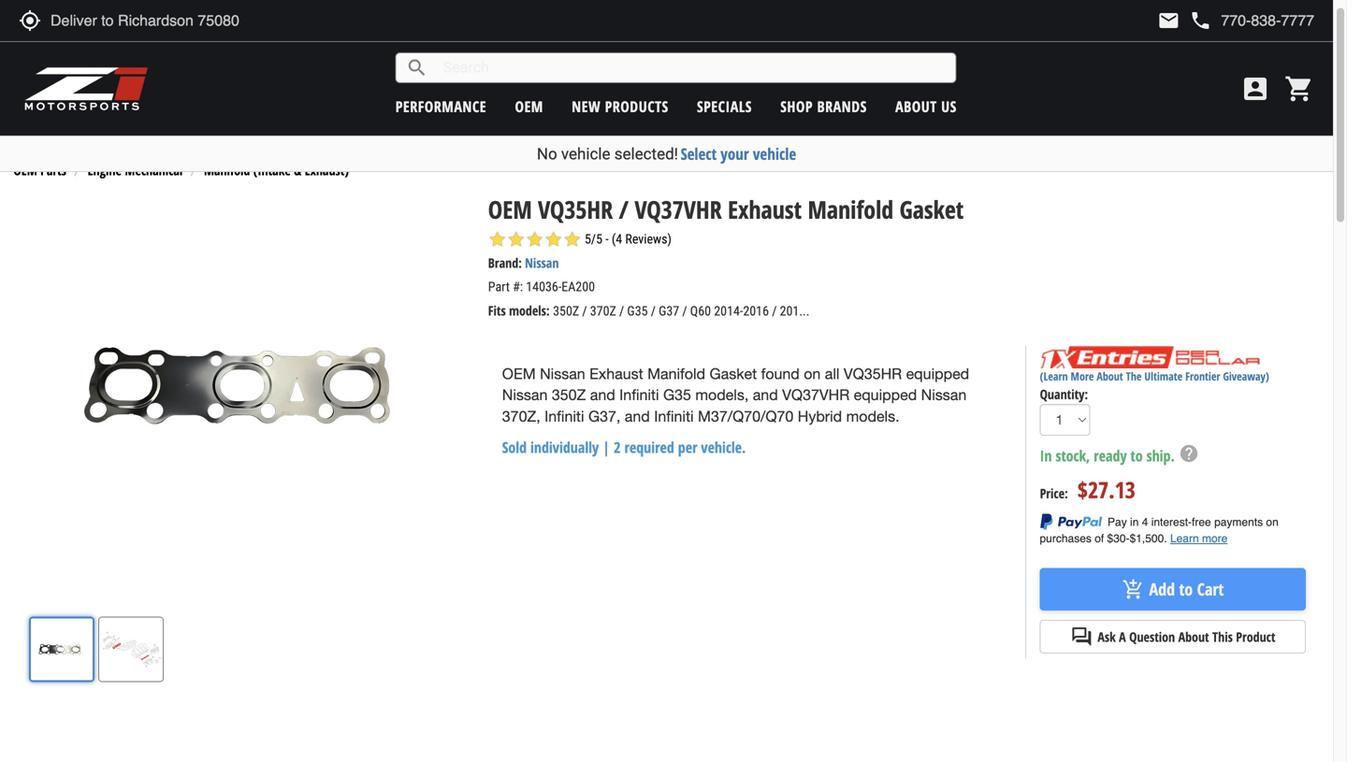 Task type: vqa. For each thing, say whether or not it's contained in the screenshot.
Products
yes



Task type: locate. For each thing, give the bounding box(es) containing it.
vehicle right "no"
[[561, 145, 611, 163]]

oem up "no"
[[515, 96, 543, 116]]

models:
[[509, 302, 550, 320]]

1 vertical spatial gasket
[[710, 365, 757, 383]]

0 vertical spatial exhaust
[[728, 193, 802, 226]]

vq35hr inside the oem vq35hr / vq37vhr exhaust manifold gasket star star star star star 5/5 - (4 reviews) brand: nissan part #: 14036-ea200 fits models: 350z / 370z / g35 / g37 / q60 2014-2016 / 201...
[[538, 193, 613, 226]]

0 horizontal spatial vehicle
[[561, 145, 611, 163]]

oem inside the oem vq35hr / vq37vhr exhaust manifold gasket star star star star star 5/5 - (4 reviews) brand: nissan part #: 14036-ea200 fits models: 350z / 370z / g35 / g37 / q60 2014-2016 / 201...
[[488, 193, 532, 226]]

found
[[761, 365, 800, 383]]

2 star from the left
[[507, 230, 526, 249]]

g35 left g37
[[627, 304, 648, 319]]

and right g37,
[[625, 408, 650, 425]]

engine mechanical link
[[88, 162, 183, 179]]

exhaust down select your vehicle link
[[728, 193, 802, 226]]

models.
[[846, 408, 900, 425]]

about left the
[[1097, 369, 1123, 384]]

about inside question_answer ask a question about this product
[[1179, 628, 1209, 646]]

vq37vhr down on
[[782, 387, 850, 404]]

oem inside oem nissan exhaust manifold gasket found on all vq35hr equipped nissan 350z and infiniti g35 models, and vq37vhr equipped nissan 370z, infiniti g37, and infiniti m37/q70/q70 hybrid models.
[[502, 365, 536, 383]]

350z up individually
[[552, 387, 586, 404]]

on
[[804, 365, 821, 383]]

g35 inside oem nissan exhaust manifold gasket found on all vq35hr equipped nissan 350z and infiniti g35 models, and vq37vhr equipped nissan 370z, infiniti g37, and infiniti m37/q70/q70 hybrid models.
[[663, 387, 691, 404]]

g35 left 'models,'
[[663, 387, 691, 404]]

0 horizontal spatial to
[[1131, 446, 1143, 466]]

engine
[[88, 162, 122, 179]]

mail
[[1158, 9, 1180, 32]]

performance
[[396, 96, 487, 116]]

ask
[[1098, 628, 1116, 646]]

2 horizontal spatial manifold
[[808, 193, 894, 226]]

cart
[[1197, 578, 1224, 601]]

nissan
[[525, 254, 559, 272], [540, 365, 585, 383], [502, 387, 548, 404], [921, 387, 967, 404]]

oem up brand:
[[488, 193, 532, 226]]

1 horizontal spatial manifold
[[648, 365, 706, 383]]

0 vertical spatial to
[[1131, 446, 1143, 466]]

/ right g37
[[682, 304, 687, 319]]

0 vertical spatial gasket
[[900, 193, 964, 226]]

new products
[[572, 96, 669, 116]]

oem
[[515, 96, 543, 116], [13, 162, 37, 179], [488, 193, 532, 226], [502, 365, 536, 383]]

/
[[619, 193, 629, 226], [582, 304, 587, 319], [619, 304, 624, 319], [651, 304, 656, 319], [682, 304, 687, 319], [772, 304, 777, 319]]

more
[[1071, 369, 1094, 384]]

0 vertical spatial manifold
[[204, 162, 250, 179]]

0 vertical spatial 350z
[[553, 304, 579, 319]]

370z
[[590, 304, 616, 319]]

1 horizontal spatial exhaust
[[728, 193, 802, 226]]

1 horizontal spatial vq35hr
[[844, 365, 902, 383]]

350z
[[553, 304, 579, 319], [552, 387, 586, 404]]

price:
[[1040, 485, 1068, 502]]

ea200
[[562, 279, 595, 295]]

oem up 370z,
[[502, 365, 536, 383]]

(learn more about the ultimate frontier giveaway)
[[1040, 369, 1269, 384]]

and
[[590, 387, 615, 404], [753, 387, 778, 404], [625, 408, 650, 425]]

1 horizontal spatial vq37vhr
[[782, 387, 850, 404]]

vq37vhr inside the oem vq35hr / vq37vhr exhaust manifold gasket star star star star star 5/5 - (4 reviews) brand: nissan part #: 14036-ea200 fits models: 350z / 370z / g35 / g37 / q60 2014-2016 / 201...
[[635, 193, 722, 226]]

performance link
[[396, 96, 487, 116]]

2 vertical spatial manifold
[[648, 365, 706, 383]]

oem for vq35hr
[[488, 193, 532, 226]]

(intake
[[253, 162, 291, 179]]

search
[[406, 57, 428, 79]]

and up g37,
[[590, 387, 615, 404]]

0 horizontal spatial vq35hr
[[538, 193, 613, 226]]

vq35hr right all
[[844, 365, 902, 383]]

1 horizontal spatial gasket
[[900, 193, 964, 226]]

g35 inside the oem vq35hr / vq37vhr exhaust manifold gasket star star star star star 5/5 - (4 reviews) brand: nissan part #: 14036-ea200 fits models: 350z / 370z / g35 / g37 / q60 2014-2016 / 201...
[[627, 304, 648, 319]]

parts
[[40, 162, 66, 179]]

us
[[941, 96, 957, 116]]

per
[[678, 437, 698, 457]]

0 horizontal spatial manifold
[[204, 162, 250, 179]]

g37,
[[588, 408, 621, 425]]

account_box link
[[1236, 74, 1275, 104]]

star
[[488, 230, 507, 249], [507, 230, 526, 249], [526, 230, 544, 249], [544, 230, 563, 249], [563, 230, 582, 249]]

models,
[[696, 387, 749, 404]]

gasket inside the oem vq35hr / vq37vhr exhaust manifold gasket star star star star star 5/5 - (4 reviews) brand: nissan part #: 14036-ea200 fits models: 350z / 370z / g35 / g37 / q60 2014-2016 / 201...
[[900, 193, 964, 226]]

0 horizontal spatial vq37vhr
[[635, 193, 722, 226]]

4 star from the left
[[544, 230, 563, 249]]

1 vertical spatial vq37vhr
[[782, 387, 850, 404]]

0 horizontal spatial exhaust
[[590, 365, 643, 383]]

350z down ea200
[[553, 304, 579, 319]]

new
[[572, 96, 601, 116]]

/ left g37
[[651, 304, 656, 319]]

brand:
[[488, 254, 522, 272]]

0 horizontal spatial about
[[895, 96, 937, 116]]

vq35hr up the 5/5 -
[[538, 193, 613, 226]]

ready
[[1094, 446, 1127, 466]]

2014-
[[714, 304, 743, 319]]

exhaust
[[728, 193, 802, 226], [590, 365, 643, 383]]

to right add
[[1179, 578, 1193, 601]]

exhaust up g37,
[[590, 365, 643, 383]]

to left the "ship." at right bottom
[[1131, 446, 1143, 466]]

1 vertical spatial exhaust
[[590, 365, 643, 383]]

quantity:
[[1040, 385, 1088, 403]]

/ down the selected!
[[619, 193, 629, 226]]

1 star from the left
[[488, 230, 507, 249]]

vehicle.
[[701, 437, 746, 457]]

oem parts
[[13, 162, 66, 179]]

vq37vhr down no vehicle selected! select your vehicle
[[635, 193, 722, 226]]

about us link
[[895, 96, 957, 116]]

shopping_cart link
[[1280, 74, 1315, 104]]

0 vertical spatial vq35hr
[[538, 193, 613, 226]]

new products link
[[572, 96, 669, 116]]

350z inside the oem vq35hr / vq37vhr exhaust manifold gasket star star star star star 5/5 - (4 reviews) brand: nissan part #: 14036-ea200 fits models: 350z / 370z / g35 / g37 / q60 2014-2016 / 201...
[[553, 304, 579, 319]]

vehicle right your
[[753, 143, 796, 165]]

and down found
[[753, 387, 778, 404]]

sold
[[502, 437, 527, 457]]

about left us
[[895, 96, 937, 116]]

vehicle
[[753, 143, 796, 165], [561, 145, 611, 163]]

to
[[1131, 446, 1143, 466], [1179, 578, 1193, 601]]

manifold (intake & exhaust) link
[[204, 162, 349, 179]]

infiniti
[[620, 387, 659, 404], [545, 408, 584, 425], [654, 408, 694, 425]]

frontier
[[1186, 369, 1220, 384]]

in
[[1040, 446, 1052, 466]]

0 horizontal spatial gasket
[[710, 365, 757, 383]]

ultimate
[[1145, 369, 1183, 384]]

0 vertical spatial about
[[895, 96, 937, 116]]

exhaust)
[[305, 162, 349, 179]]

specials link
[[697, 96, 752, 116]]

specials
[[697, 96, 752, 116]]

engine mechanical
[[88, 162, 183, 179]]

vq37vhr inside oem nissan exhaust manifold gasket found on all vq35hr equipped nissan 350z and infiniti g35 models, and vq37vhr equipped nissan 370z, infiniti g37, and infiniti m37/q70/q70 hybrid models.
[[782, 387, 850, 404]]

all
[[825, 365, 840, 383]]

0 vertical spatial g35
[[627, 304, 648, 319]]

vq35hr
[[538, 193, 613, 226], [844, 365, 902, 383]]

0 vertical spatial vq37vhr
[[635, 193, 722, 226]]

1 horizontal spatial about
[[1097, 369, 1123, 384]]

1 horizontal spatial g35
[[663, 387, 691, 404]]

1 vertical spatial 350z
[[552, 387, 586, 404]]

infiniti up individually
[[545, 408, 584, 425]]

2
[[614, 437, 621, 457]]

vehicle inside no vehicle selected! select your vehicle
[[561, 145, 611, 163]]

product
[[1236, 628, 1276, 646]]

about left this
[[1179, 628, 1209, 646]]

oem vq35hr / vq37vhr exhaust manifold gasket star star star star star 5/5 - (4 reviews) brand: nissan part #: 14036-ea200 fits models: 350z / 370z / g35 / g37 / q60 2014-2016 / 201...
[[488, 193, 964, 320]]

oem for nissan
[[502, 365, 536, 383]]

1 horizontal spatial to
[[1179, 578, 1193, 601]]

phone link
[[1190, 9, 1315, 32]]

1 horizontal spatial vehicle
[[753, 143, 796, 165]]

1 vertical spatial g35
[[663, 387, 691, 404]]

required
[[625, 437, 674, 457]]

1 vertical spatial manifold
[[808, 193, 894, 226]]

1 vertical spatial vq35hr
[[844, 365, 902, 383]]

2 horizontal spatial about
[[1179, 628, 1209, 646]]

nissan link
[[525, 254, 559, 272]]

370z,
[[502, 408, 541, 425]]

to inside in stock, ready to ship. help
[[1131, 446, 1143, 466]]

2 vertical spatial about
[[1179, 628, 1209, 646]]

gasket
[[900, 193, 964, 226], [710, 365, 757, 383]]

manifold
[[204, 162, 250, 179], [808, 193, 894, 226], [648, 365, 706, 383]]

oem left parts on the top of the page
[[13, 162, 37, 179]]

14036-
[[526, 279, 562, 295]]

0 horizontal spatial g35
[[627, 304, 648, 319]]



Task type: describe. For each thing, give the bounding box(es) containing it.
/ right 2016
[[772, 304, 777, 319]]

infiniti up g37,
[[620, 387, 659, 404]]

exhaust inside oem nissan exhaust manifold gasket found on all vq35hr equipped nissan 350z and infiniti g35 models, and vq37vhr equipped nissan 370z, infiniti g37, and infiniti m37/q70/q70 hybrid models.
[[590, 365, 643, 383]]

q60
[[690, 304, 711, 319]]

select your vehicle link
[[681, 143, 796, 165]]

mail phone
[[1158, 9, 1212, 32]]

manifold inside the oem vq35hr / vq37vhr exhaust manifold gasket star star star star star 5/5 - (4 reviews) brand: nissan part #: 14036-ea200 fits models: 350z / 370z / g35 / g37 / q60 2014-2016 / 201...
[[808, 193, 894, 226]]

giveaway)
[[1223, 369, 1269, 384]]

350z inside oem nissan exhaust manifold gasket found on all vq35hr equipped nissan 350z and infiniti g35 models, and vq37vhr equipped nissan 370z, infiniti g37, and infiniti m37/q70/q70 hybrid models.
[[552, 387, 586, 404]]

mail link
[[1158, 9, 1180, 32]]

shop
[[781, 96, 813, 116]]

select
[[681, 143, 717, 165]]

your
[[721, 143, 749, 165]]

question_answer
[[1071, 626, 1093, 649]]

infiniti up the per
[[654, 408, 694, 425]]

0 vertical spatial equipped
[[906, 365, 970, 383]]

/ right 370z
[[619, 304, 624, 319]]

stock,
[[1056, 446, 1090, 466]]

exhaust inside the oem vq35hr / vq37vhr exhaust manifold gasket star star star star star 5/5 - (4 reviews) brand: nissan part #: 14036-ea200 fits models: 350z / 370z / g35 / g37 / q60 2014-2016 / 201...
[[728, 193, 802, 226]]

part
[[488, 279, 510, 295]]

about us
[[895, 96, 957, 116]]

question_answer ask a question about this product
[[1071, 626, 1276, 649]]

5 star from the left
[[563, 230, 582, 249]]

vq35hr inside oem nissan exhaust manifold gasket found on all vq35hr equipped nissan 350z and infiniti g35 models, and vq37vhr equipped nissan 370z, infiniti g37, and infiniti m37/q70/q70 hybrid models.
[[844, 365, 902, 383]]

1 horizontal spatial and
[[625, 408, 650, 425]]

1 vertical spatial equipped
[[854, 387, 917, 404]]

Search search field
[[428, 53, 956, 82]]

price: $27.13
[[1040, 475, 1136, 505]]

oem link
[[515, 96, 543, 116]]

2 horizontal spatial and
[[753, 387, 778, 404]]

|
[[603, 437, 610, 457]]

m37/q70/q70
[[698, 408, 794, 425]]

201...
[[780, 304, 810, 319]]

shop brands link
[[781, 96, 867, 116]]

oem nissan exhaust manifold gasket found on all vq35hr equipped nissan 350z and infiniti g35 models, and vq37vhr equipped nissan 370z, infiniti g37, and infiniti m37/q70/q70 hybrid models.
[[502, 365, 970, 425]]

oem parts link
[[13, 162, 66, 179]]

question
[[1129, 628, 1175, 646]]

products
[[605, 96, 669, 116]]

&
[[294, 162, 302, 179]]

(learn
[[1040, 369, 1068, 384]]

oem for parts
[[13, 162, 37, 179]]

sold individually | 2 required per vehicle.
[[502, 437, 746, 457]]

account_box
[[1241, 74, 1271, 104]]

mechanical
[[125, 162, 183, 179]]

manifold inside oem nissan exhaust manifold gasket found on all vq35hr equipped nissan 350z and infiniti g35 models, and vq37vhr equipped nissan 370z, infiniti g37, and infiniti m37/q70/q70 hybrid models.
[[648, 365, 706, 383]]

0 horizontal spatial and
[[590, 387, 615, 404]]

(learn more about the ultimate frontier giveaway) link
[[1040, 369, 1269, 384]]

z1 motorsports logo image
[[23, 65, 149, 112]]

3 star from the left
[[526, 230, 544, 249]]

add_shopping_cart
[[1122, 578, 1145, 601]]

no
[[537, 145, 557, 163]]

5/5 -
[[585, 232, 609, 247]]

manifold (intake & exhaust)
[[204, 162, 349, 179]]

shop brands
[[781, 96, 867, 116]]

my_location
[[19, 9, 41, 32]]

shopping_cart
[[1285, 74, 1315, 104]]

selected!
[[614, 145, 678, 163]]

no vehicle selected! select your vehicle
[[537, 143, 796, 165]]

add
[[1149, 578, 1175, 601]]

fits
[[488, 302, 506, 320]]

2016
[[743, 304, 769, 319]]

#:
[[513, 279, 523, 295]]

this
[[1213, 628, 1233, 646]]

help
[[1179, 443, 1199, 464]]

g37
[[659, 304, 679, 319]]

nissan inside the oem vq35hr / vq37vhr exhaust manifold gasket star star star star star 5/5 - (4 reviews) brand: nissan part #: 14036-ea200 fits models: 350z / 370z / g35 / g37 / q60 2014-2016 / 201...
[[525, 254, 559, 272]]

in stock, ready to ship. help
[[1040, 443, 1199, 466]]

phone
[[1190, 9, 1212, 32]]

gasket inside oem nissan exhaust manifold gasket found on all vq35hr equipped nissan 350z and infiniti g35 models, and vq37vhr equipped nissan 370z, infiniti g37, and infiniti m37/q70/q70 hybrid models.
[[710, 365, 757, 383]]

the
[[1126, 369, 1142, 384]]

1 vertical spatial to
[[1179, 578, 1193, 601]]

/ left 370z
[[582, 304, 587, 319]]

ship.
[[1147, 446, 1175, 466]]

hybrid
[[798, 408, 842, 425]]

brands
[[817, 96, 867, 116]]

$27.13
[[1078, 475, 1136, 505]]

add_shopping_cart add to cart
[[1122, 578, 1224, 601]]

individually
[[531, 437, 599, 457]]

a
[[1119, 628, 1126, 646]]

1 vertical spatial about
[[1097, 369, 1123, 384]]



